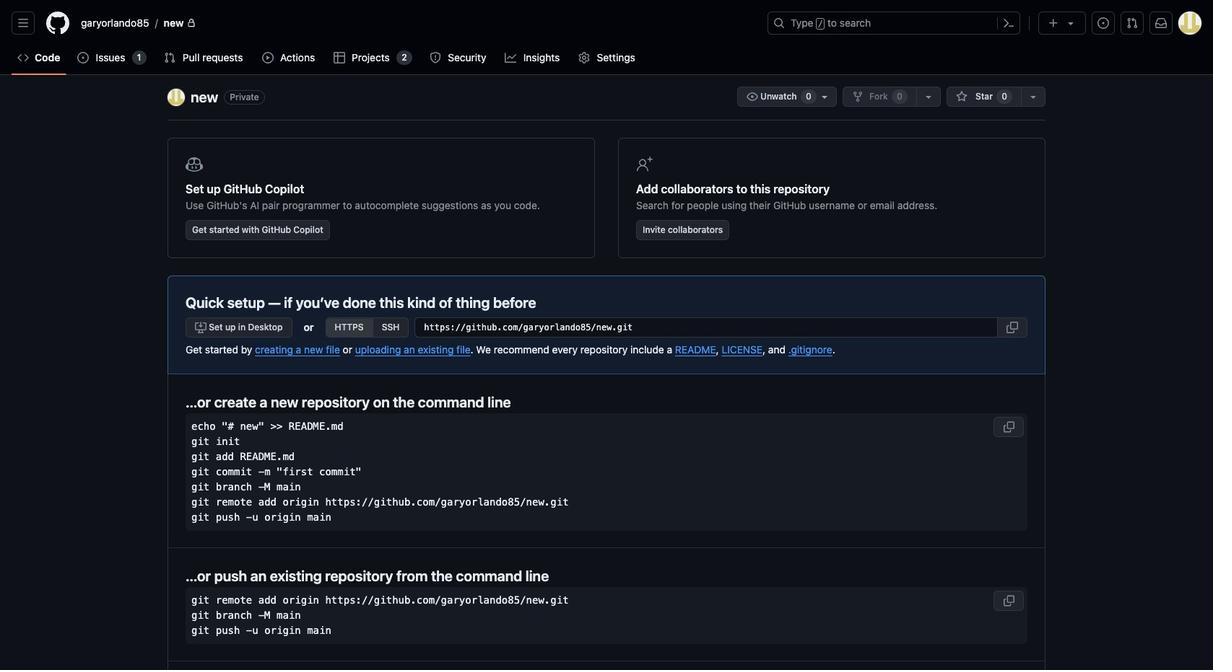 Task type: vqa. For each thing, say whether or not it's contained in the screenshot.
View options for Current iteration icon
no



Task type: describe. For each thing, give the bounding box(es) containing it.
gear image
[[578, 52, 590, 64]]

command palette image
[[1003, 17, 1015, 29]]

see your forks of this repository image
[[923, 91, 934, 103]]

person add image
[[636, 156, 654, 173]]

owner avatar image
[[168, 89, 185, 106]]

git pull request image for issue opened icon
[[164, 52, 175, 64]]

desktop download image
[[195, 322, 207, 334]]

homepage image
[[46, 12, 69, 35]]

copy to clipboard image
[[1007, 322, 1018, 334]]

0 users starred this repository element
[[997, 90, 1013, 104]]

triangle down image
[[1065, 17, 1077, 29]]

repo forked image
[[852, 91, 864, 103]]

1 copy to clipboard image from the top
[[1003, 421, 1015, 433]]



Task type: locate. For each thing, give the bounding box(es) containing it.
git pull request image
[[1127, 17, 1138, 29], [164, 52, 175, 64]]

1 vertical spatial copy to clipboard image
[[1003, 595, 1015, 607]]

0 vertical spatial git pull request image
[[1127, 17, 1138, 29]]

table image
[[333, 52, 345, 64]]

add this repository to a list image
[[1028, 91, 1039, 103]]

2 copy to clipboard image from the top
[[1003, 595, 1015, 607]]

list
[[75, 12, 759, 35]]

eye image
[[747, 91, 758, 103]]

1 horizontal spatial git pull request image
[[1127, 17, 1138, 29]]

0 vertical spatial copy to clipboard image
[[1003, 421, 1015, 433]]

issue opened image
[[1098, 17, 1109, 29]]

notifications image
[[1156, 17, 1167, 29]]

play image
[[262, 52, 273, 64]]

git pull request image for issue opened image
[[1127, 17, 1138, 29]]

issue opened image
[[78, 52, 89, 64]]

git pull request image left notifications icon
[[1127, 17, 1138, 29]]

0 users are watching this repository element
[[801, 90, 817, 104]]

graph image
[[505, 52, 516, 64]]

git pull request image up owner avatar
[[164, 52, 175, 64]]

lock image
[[187, 19, 195, 27]]

0 horizontal spatial git pull request image
[[164, 52, 175, 64]]

shield image
[[430, 52, 441, 64]]

copilot image
[[186, 156, 203, 173]]

plus image
[[1048, 17, 1060, 29]]

star image
[[956, 91, 968, 103]]

Clone URL text field
[[415, 318, 998, 338]]

code image
[[17, 52, 29, 64]]

copy to clipboard image
[[1003, 421, 1015, 433], [1003, 595, 1015, 607]]

1 vertical spatial git pull request image
[[164, 52, 175, 64]]



